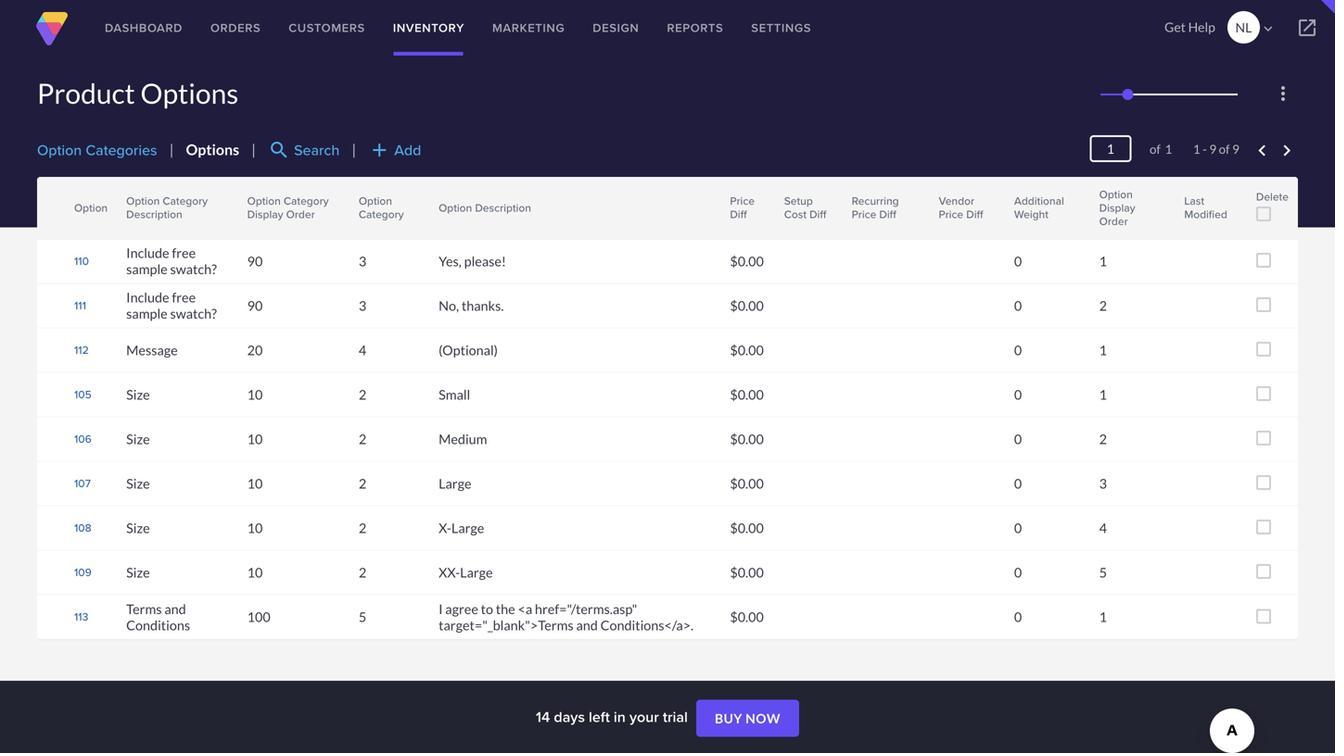 Task type: vqa. For each thing, say whether or not it's contained in the screenshot.
"help_outline"
no



Task type: describe. For each thing, give the bounding box(es) containing it.
$0.00 for 111
[[730, 298, 764, 314]]

1 for 112
[[1100, 343, 1107, 358]]

0 for 106
[[1014, 432, 1022, 447]]

 for   price diff
[[717, 196, 734, 213]]

description inside   option description
[[475, 200, 531, 216]]

setup cost diff link
[[784, 193, 833, 223]]

106 link
[[74, 431, 92, 447]]

weight
[[1014, 206, 1049, 223]]

$0.00 for 113
[[730, 610, 764, 626]]

 for   option category
[[346, 196, 362, 213]]

$0.00 for 109
[[730, 565, 764, 581]]

1 vertical spatial 4
[[1100, 521, 1107, 536]]

option right option link
[[126, 193, 160, 209]]

 for   additional weight
[[1001, 206, 1018, 223]]

days
[[554, 707, 585, 728]]

small
[[439, 387, 470, 403]]

diff for   recurring price diff
[[880, 206, 897, 223]]

thanks.
[[462, 298, 504, 314]]

 for   recurring price diff
[[839, 206, 856, 223]]

yes,
[[439, 254, 462, 269]]

mode_edit for   option category
[[363, 223, 377, 237]]

 link for 7th  link from right
[[716, 196, 735, 213]]

category for   option category
[[359, 206, 404, 223]]

i
[[439, 602, 443, 618]]

1  link from the left
[[112, 206, 131, 223]]

112 link
[[74, 342, 89, 358]]

and inside "i agree to the <a href="/terms.asp" target="_blank">terms and conditions</a>."
[[576, 618, 598, 634]]

0 vertical spatial large
[[439, 476, 472, 492]]

 link for 2nd  link from left
[[233, 196, 252, 213]]

2 | from the left
[[251, 140, 256, 159]]

10  link from the left
[[1086, 206, 1104, 223]]

include for 111
[[126, 290, 169, 306]]

last modified link
[[1185, 193, 1238, 223]]

option category description link
[[126, 193, 229, 223]]

mode_edit link for   option category
[[359, 220, 406, 239]]

90 for 111
[[247, 298, 263, 314]]

x-
[[439, 521, 452, 536]]

free for 111
[[172, 290, 196, 306]]

 link for 3rd  link from the left
[[345, 196, 363, 213]]

x-large
[[439, 521, 484, 536]]

 for   last modified
[[1172, 206, 1188, 223]]

 for   vendor price diff
[[926, 196, 943, 213]]

mode_edit link for   setup cost diff
[[784, 220, 832, 239]]

 for   option description
[[426, 206, 442, 223]]

option display order link
[[1100, 186, 1166, 229]]

106
[[74, 431, 92, 447]]

recurring
[[852, 193, 899, 209]]

option up 




option element
[[37, 139, 82, 161]]

cost
[[784, 206, 807, 223]]

order inside   option display order
[[1100, 213, 1128, 229]]

help
[[1189, 19, 1216, 35]]

customers
[[289, 19, 365, 37]]

2 for 108
[[359, 521, 367, 536]]

get
[[1165, 19, 1186, 35]]

last
[[1185, 193, 1205, 209]]

size for 105
[[126, 387, 150, 403]]

 link for ninth  link from the left
[[1001, 196, 1019, 213]]

1 vertical spatial options
[[186, 140, 239, 159]]

please!
[[464, 254, 506, 269]]

conditions</a>.
[[601, 618, 694, 634]]

0 vertical spatial 5
[[1100, 565, 1107, 581]]

2 for 106
[[359, 432, 367, 447]]

of 1
[[1137, 142, 1172, 157]]

8  link from the left
[[925, 206, 944, 223]]

  option category
[[346, 193, 404, 223]]






option category description element
[[117, 177, 238, 239]]

display inside   option category display order
[[247, 206, 283, 223]]

inventory
[[393, 19, 465, 37]]

option   option category description
[[74, 193, 208, 223]]

sample for 111
[[126, 306, 168, 322]]

to
[[481, 602, 493, 618]]

order inside   option category display order
[[286, 206, 315, 223]]

10 for 107
[[247, 476, 263, 492]]

nl 
[[1236, 19, 1277, 37]]

2 of from the left
[[1219, 142, 1230, 157]]

more_vert
[[1272, 83, 1295, 105]]

10 for 109
[[247, 565, 263, 581]]

  option description
[[426, 196, 531, 223]]

113
[[74, 609, 88, 626]]

more_vert button
[[1269, 79, 1298, 109]]

110
[[74, 253, 89, 269]]

no,
[[439, 298, 459, 314]]

buy now
[[715, 711, 781, 727]]

swatch? for 110
[[170, 262, 217, 277]]

design
[[593, 19, 639, 37]]


[[1260, 20, 1277, 37]]

keyboard_arrow_left link
[[1251, 140, 1274, 162]]

0 for 108
[[1014, 521, 1022, 536]]

4  link from the left
[[425, 206, 443, 223]]

swatch? for 111
[[170, 306, 217, 322]]

mode_editedit









vendor price diff element
[[930, 177, 1005, 239]]

108 link
[[74, 520, 92, 536]]

option up 110 link at left
[[74, 200, 108, 216]]

1 for 105
[[1100, 387, 1107, 403]]

option categories link
[[37, 139, 157, 161]]

  setup cost diff
[[771, 193, 827, 223]]

 for   option category display order
[[234, 196, 251, 213]]

your
[[630, 707, 659, 728]]

-
[[1203, 142, 1207, 157]]

orders
[[210, 19, 261, 37]]

product options
[[37, 77, 239, 110]]

search
[[268, 139, 290, 161]]

dashboard
[[105, 19, 183, 37]]

the
[[496, 602, 515, 618]]

 for   option display order
[[1087, 206, 1103, 223]]

buy now link
[[696, 701, 799, 738]]

0 vertical spatial options
[[141, 77, 239, 110]]

additional weight link
[[1014, 193, 1081, 223]]

3 for 110
[[359, 254, 367, 269]]

  vendor price diff
[[926, 193, 984, 223]]

$0.00 for 106
[[730, 432, 764, 447]]

mode_editedit









option display order element
[[1090, 177, 1175, 239]]

 link for sixth  link from the right
[[770, 196, 789, 213]]

  price diff
[[717, 193, 755, 223]]

keyboard_arrow_right link
[[1276, 140, 1298, 162]]

keyboard_arrow_left keyboard_arrow_right
[[1251, 140, 1298, 162]]

2 vertical spatial 3
[[1100, 476, 1107, 492]]

option category link
[[359, 193, 420, 223]]

108
[[74, 520, 92, 536]]

  additional weight
[[1001, 193, 1064, 223]]

category for   option category display order
[[284, 193, 329, 209]]

message
[[126, 343, 178, 358]]

mode_editedit









price diff element
[[721, 177, 775, 239]]

no, thanks.
[[439, 298, 504, 314]]

size for 108
[[126, 521, 150, 536]]






option category display order element
[[238, 177, 349, 239]]

2  link from the left
[[233, 206, 252, 223]]

large for 109
[[460, 565, 493, 581]]

sample for 110
[[126, 262, 168, 277]]

(optional)
[[439, 343, 498, 358]]

add
[[368, 139, 391, 161]]

add
[[394, 139, 421, 161]]

search search
[[268, 139, 340, 161]]

description inside option   option category description
[[126, 206, 182, 223]]

free for 110
[[172, 246, 196, 261]]

14 days left in your trial
[[536, 707, 692, 728]]

20
[[247, 343, 263, 358]]

option inside   option category
[[359, 193, 392, 209]]

xx-
[[439, 565, 460, 581]]

3 for 111
[[359, 298, 367, 314]]

7  link from the left
[[838, 206, 857, 223]]

keyboard_arrow_right
[[1276, 140, 1298, 162]]

111
[[74, 298, 86, 314]]

mode_edit link for   option display order
[[1100, 220, 1147, 239]]

3  link from the left
[[345, 206, 363, 223]]

1 of from the left
[[1150, 142, 1161, 157]]

0 for 109
[[1014, 565, 1022, 581]]

$0.00 for 112
[[730, 343, 764, 358]]

1 9 from the left
[[1210, 142, 1217, 157]]

setup
[[784, 193, 813, 209]]

include free sample swatch? for 111
[[126, 290, 217, 322]]

  option category display order
[[234, 193, 329, 223]]

option inside   option category display order
[[247, 193, 281, 209]]

 link
[[1280, 0, 1335, 56]]






last modified element
[[1175, 177, 1247, 239]]

reports
[[667, 19, 724, 37]]



Task type: locate. For each thing, give the bounding box(es) containing it.
0 vertical spatial free
[[172, 246, 196, 261]]

delete element
[[1247, 177, 1298, 239]]

2 free from the top
[[172, 290, 196, 306]]

mode_edit for   recurring price diff
[[857, 223, 870, 237]]

1 horizontal spatial of
[[1219, 142, 1230, 157]]

 for   price diff
[[717, 206, 734, 223]]

trial
[[663, 707, 688, 728]]

 for   option category
[[346, 206, 362, 223]]

1  from the left
[[113, 196, 130, 213]]

size right 108
[[126, 521, 150, 536]]

1  from the left
[[113, 206, 130, 223]]

3 10 from the top
[[247, 476, 263, 492]]

0 for 110
[[1014, 254, 1022, 269]]

option inside   option display order
[[1100, 186, 1133, 203]]

free up message
[[172, 290, 196, 306]]

1 horizontal spatial 4
[[1100, 521, 1107, 536]]

option right additional weight link
[[1100, 186, 1133, 203]]

113 link
[[74, 609, 88, 626]]

1 vertical spatial large
[[452, 521, 484, 536]]

2 sample from the top
[[126, 306, 168, 322]]

11  link from the left
[[1171, 196, 1189, 213]]

10  from the left
[[1087, 206, 1103, 223]]

0 vertical spatial sample
[[126, 262, 168, 277]]

diff for   vendor price diff
[[967, 206, 984, 223]]

9  from the left
[[1001, 196, 1018, 213]]

 for   option description
[[426, 196, 442, 213]]

 inside   last modified
[[1172, 196, 1188, 213]]

7  link from the left
[[838, 196, 857, 213]]

 inside   vendor price diff
[[926, 196, 943, 213]]

0 vertical spatial swatch?
[[170, 262, 217, 277]]

product
[[37, 77, 135, 110]]

mode_edit right mode_editedit









additional weight "element"
[[1104, 223, 1118, 237]]

2  from the left
[[234, 206, 251, 223]]

mode_edit down cost
[[789, 223, 803, 237]]

4  from the left
[[426, 206, 442, 223]]

include free sample swatch?
[[126, 246, 217, 277], [126, 290, 217, 322]]

1 horizontal spatial |
[[251, 140, 256, 159]]

1 vertical spatial sample
[[126, 306, 168, 322]]

2 include from the top
[[126, 290, 169, 306]]

agree
[[445, 602, 478, 618]]

keyboard_arrow_left
[[1251, 140, 1274, 162]]

$0.00 for 110
[[730, 254, 764, 269]]

14
[[536, 707, 550, 728]]

4  link from the left
[[425, 196, 443, 213]]

7  from the left
[[839, 206, 856, 223]]

10  link from the left
[[1086, 196, 1104, 213]]

price inside   vendor price diff
[[939, 206, 964, 223]]

sample up message
[[126, 306, 168, 322]]

swatch? down 




option category description element
[[170, 262, 217, 277]]

 inside the   additional weight
[[1001, 206, 1018, 223]]

9 right the -
[[1210, 142, 1217, 157]]

0 for 105
[[1014, 387, 1022, 403]]

recurring price diff link
[[852, 193, 920, 223]]

$0.00 for 107
[[730, 476, 764, 492]]

1 vertical spatial include
[[126, 290, 169, 306]]

1 horizontal spatial and
[[576, 618, 598, 634]]

90 up 20
[[247, 298, 263, 314]]

medium
[[439, 432, 487, 447]]

large up to
[[460, 565, 493, 581]]

1
[[1165, 142, 1172, 157], [1193, 142, 1201, 157], [1100, 254, 1107, 269], [1100, 343, 1107, 358], [1100, 387, 1107, 403], [1100, 610, 1107, 626]]

3 mode_edit link from the left
[[852, 220, 900, 239]]

1  link from the left
[[112, 196, 131, 213]]

4 size from the top
[[126, 521, 150, 536]]

2 horizontal spatial price
[[939, 206, 964, 223]]

1 horizontal spatial category
[[284, 193, 329, 209]]

category inside   option category
[[359, 206, 404, 223]]

112
[[74, 342, 89, 358]]

0 for 112
[[1014, 343, 1022, 358]]

settings
[[751, 19, 812, 37]]

nl
[[1236, 19, 1252, 35]]

1 vertical spatial 5
[[359, 610, 367, 626]]

mode_edit down recurring
[[857, 223, 870, 237]]

category down search search
[[284, 193, 329, 209]]

None text field
[[1090, 135, 1132, 162]]

1 - 9 of 9
[[1193, 142, 1240, 157]]

search
[[294, 139, 340, 161]]

price inside "  price diff"
[[730, 193, 755, 209]]

 inside   recurring price diff
[[839, 196, 856, 213]]

diff left   vendor price diff
[[880, 206, 897, 223]]

price for   recurring price diff
[[852, 206, 877, 223]]

 inside   vendor price diff
[[926, 206, 943, 223]]

2 $0.00 from the top
[[730, 298, 764, 314]]

8 0 from the top
[[1014, 565, 1022, 581]]

1 vertical spatial 90
[[247, 298, 263, 314]]

options up options link
[[141, 77, 239, 110]]

4
[[359, 343, 367, 358], [1100, 521, 1107, 536]]

 for   additional weight
[[1001, 196, 1018, 213]]

now
[[746, 711, 781, 727]]

option up yes,
[[439, 200, 472, 216]]

size
[[126, 387, 150, 403], [126, 432, 150, 447], [126, 476, 150, 492], [126, 521, 150, 536], [126, 565, 150, 581]]

size for 106
[[126, 432, 150, 447]]

description right option link
[[126, 206, 182, 223]]

diff inside   vendor price diff
[[967, 206, 984, 223]]

 link for fourth  link from left
[[425, 196, 443, 213]]

0 horizontal spatial display
[[247, 206, 283, 223]]

6  link from the left
[[770, 206, 789, 223]]

0 horizontal spatial 9
[[1210, 142, 1217, 157]]

mode_editedit









option category element
[[349, 177, 429, 239]]

and up conditions
[[164, 602, 186, 618]]

mode_editedit









option description element
[[429, 177, 721, 239]]

terms
[[126, 602, 162, 618]]

0 horizontal spatial price
[[730, 193, 755, 209]]

 inside   option category display order
[[234, 196, 251, 213]]

4  from the left
[[426, 196, 442, 213]]

5
[[1100, 565, 1107, 581], [359, 610, 367, 626]]

6  from the left
[[771, 206, 788, 223]]

options link
[[186, 140, 239, 159]]

 link
[[112, 206, 131, 223], [233, 206, 252, 223], [345, 206, 363, 223], [425, 206, 443, 223], [716, 206, 735, 223], [770, 206, 789, 223], [838, 206, 857, 223], [925, 206, 944, 223], [1001, 206, 1019, 223], [1086, 206, 1104, 223], [1171, 206, 1189, 223]]

2 10 from the top
[[247, 432, 263, 447]]

2 horizontal spatial category
[[359, 206, 404, 223]]

5  link from the left
[[716, 206, 735, 223]]

2 0 from the top
[[1014, 298, 1022, 314]]

0 horizontal spatial category
[[163, 193, 208, 209]]

display down 'search'
[[247, 206, 283, 223]]

0 vertical spatial 3
[[359, 254, 367, 269]]

mode_editedit









recurring price diff element
[[843, 177, 930, 239]]

8  from the left
[[926, 206, 943, 223]]

1 swatch? from the top
[[170, 262, 217, 277]]

category inside   option category display order
[[284, 193, 329, 209]]

 for   recurring price diff
[[839, 196, 856, 213]]

2 include free sample swatch? from the top
[[126, 290, 217, 322]]

 link for 2nd  link from the right
[[1086, 196, 1104, 213]]

1 for 110
[[1100, 254, 1107, 269]]

0 horizontal spatial description
[[126, 206, 182, 223]]


[[113, 196, 130, 213], [234, 196, 251, 213], [346, 196, 362, 213], [426, 196, 442, 213], [717, 196, 734, 213], [771, 196, 788, 213], [839, 196, 856, 213], [926, 196, 943, 213], [1001, 196, 1018, 213], [1087, 196, 1103, 213], [1172, 196, 1188, 213]]

 inside   option category
[[346, 206, 362, 223]]

5 0 from the top
[[1014, 432, 1022, 447]]

6 0 from the top
[[1014, 476, 1022, 492]]

 link for 11th  link
[[1171, 196, 1189, 213]]

9  from the left
[[1001, 206, 1018, 223]]

109
[[74, 565, 92, 581]]

1 sample from the top
[[126, 262, 168, 277]]

9  link from the left
[[1001, 206, 1019, 223]]

0 vertical spatial include free sample swatch?
[[126, 246, 217, 277]]

and inside terms and conditions
[[164, 602, 186, 618]]

price right the mode_editedit









recurring price diff element
[[939, 206, 964, 223]]

dashboard link
[[91, 0, 197, 56]]

 inside   option description
[[426, 206, 442, 223]]

$0.00 for 108
[[730, 521, 764, 536]]

2 horizontal spatial |
[[352, 140, 356, 159]]

 inside option   option category description
[[113, 206, 130, 223]]

1 $0.00 from the top
[[730, 254, 764, 269]]

order down search search
[[286, 206, 315, 223]]

 link for 8th  link from left
[[925, 196, 944, 213]]

option down add
[[359, 193, 392, 209]]

of right the -
[[1219, 142, 1230, 157]]

 for   last modified
[[1172, 196, 1188, 213]]

11  from the left
[[1172, 196, 1188, 213]]

0 horizontal spatial 4
[[359, 343, 367, 358]]

0 horizontal spatial and
[[164, 602, 186, 618]]

size up 'terms'
[[126, 565, 150, 581]]

1 horizontal spatial 9
[[1233, 142, 1240, 157]]

2 size from the top
[[126, 432, 150, 447]]

swatch? up message
[[170, 306, 217, 322]]

3  from the left
[[346, 196, 362, 213]]

include for 110
[[126, 246, 169, 261]]

1 | from the left
[[169, 140, 174, 159]]

1 horizontal spatial description
[[475, 200, 531, 216]]

1 vertical spatial and
[[576, 618, 598, 634]]

 inside   option category display order
[[234, 206, 251, 223]]

3  link from the left
[[345, 196, 363, 213]]

mode_edit link right mode_editedit









additional weight "element"
[[1100, 220, 1147, 239]]

option
[[37, 139, 82, 161], [1100, 186, 1133, 203], [126, 193, 160, 209], [247, 193, 281, 209], [359, 193, 392, 209], [74, 200, 108, 216], [439, 200, 472, 216]]

0 horizontal spatial 5
[[359, 610, 367, 626]]

0 horizontal spatial of
[[1150, 142, 1161, 157]]

mode_edit link down recurring
[[852, 220, 900, 239]]

5 size from the top
[[126, 565, 150, 581]]

4 0 from the top
[[1014, 387, 1022, 403]]

8 $0.00 from the top
[[730, 565, 764, 581]]

 inside "  price diff"
[[717, 196, 734, 213]]

5  from the left
[[717, 196, 734, 213]]

size for 109
[[126, 565, 150, 581]]

 inside   setup cost diff
[[771, 206, 788, 223]]

0 vertical spatial 90
[[247, 254, 263, 269]]

price right mode_editedit









setup cost diff element
[[852, 206, 877, 223]]

9 left keyboard_arrow_left 'link'
[[1233, 142, 1240, 157]]

terms and conditions
[[126, 602, 190, 634]]






option element
[[37, 177, 117, 239]]

option inside   option description
[[439, 200, 472, 216]]

mode_edit
[[363, 223, 377, 237], [789, 223, 803, 237], [857, 223, 870, 237], [1104, 223, 1118, 237]]

111 link
[[74, 298, 86, 314]]

0 vertical spatial include
[[126, 246, 169, 261]]

10
[[247, 387, 263, 403], [247, 432, 263, 447], [247, 476, 263, 492], [247, 521, 263, 536], [247, 565, 263, 581]]

1 size from the top
[[126, 387, 150, 403]]

category inside option   option category description
[[163, 193, 208, 209]]

1 diff from the left
[[730, 206, 747, 223]]

1 include free sample swatch? from the top
[[126, 246, 217, 277]]

diff inside "  price diff"
[[730, 206, 747, 223]]

include down option   option category description
[[126, 246, 169, 261]]

modified
[[1185, 206, 1228, 223]]

in
[[614, 707, 626, 728]]

 inside the   additional weight
[[1001, 196, 1018, 213]]

0 for 113
[[1014, 610, 1022, 626]]

conditions
[[126, 618, 190, 634]]

2  link from the left
[[233, 196, 252, 213]]

  recurring price diff
[[839, 193, 899, 223]]

 for   setup cost diff
[[771, 196, 788, 213]]

0 for 107
[[1014, 476, 1022, 492]]

2 mode_edit link from the left
[[784, 220, 832, 239]]

 inside   option display order
[[1087, 196, 1103, 213]]

order
[[286, 206, 315, 223], [1100, 213, 1128, 229]]

mode_edit down the option category link
[[363, 223, 377, 237]]

3  from the left
[[346, 206, 362, 223]]

11  link from the left
[[1171, 206, 1189, 223]]

size down message
[[126, 387, 150, 403]]

price left cost
[[730, 193, 755, 209]]

1 mode_edit from the left
[[363, 223, 377, 237]]

of left the -
[[1150, 142, 1161, 157]]

| left options link
[[169, 140, 174, 159]]

diff left weight
[[967, 206, 984, 223]]

price inside   recurring price diff
[[852, 206, 877, 223]]

 inside   recurring price diff
[[839, 206, 856, 223]]

105 link
[[74, 387, 92, 403]]

1 vertical spatial free
[[172, 290, 196, 306]]

size right 106 link
[[126, 432, 150, 447]]

7 $0.00 from the top
[[730, 521, 764, 536]]

10 for 108
[[247, 521, 263, 536]]

get help
[[1165, 19, 1216, 35]]

5 $0.00 from the top
[[730, 432, 764, 447]]

mode_edit link down add
[[359, 220, 406, 239]]

2 for 109
[[359, 565, 367, 581]]

option category display order link
[[247, 193, 340, 223]]

0 horizontal spatial order
[[286, 206, 315, 223]]

4 diff from the left
[[967, 206, 984, 223]]

6  from the left
[[771, 196, 788, 213]]

9 0 from the top
[[1014, 610, 1022, 626]]

2 for 105
[[359, 387, 367, 403]]

3 $0.00 from the top
[[730, 343, 764, 358]]

include up message
[[126, 290, 169, 306]]

 inside option   option category description
[[113, 196, 130, 213]]

1 horizontal spatial 5
[[1100, 565, 1107, 581]]

2  from the left
[[234, 196, 251, 213]]

 for   option display order
[[1087, 196, 1103, 213]]

mode_edit link for   recurring price diff
[[852, 220, 900, 239]]

0 horizontal spatial |
[[169, 140, 174, 159]]

<a
[[518, 602, 532, 618]]

7 0 from the top
[[1014, 521, 1022, 536]]

|
[[169, 140, 174, 159], [251, 140, 256, 159], [352, 140, 356, 159]]

2 diff from the left
[[810, 206, 827, 223]]

2 swatch? from the top
[[170, 306, 217, 322]]

of
[[1150, 142, 1161, 157], [1219, 142, 1230, 157]]

diff right cost
[[810, 206, 827, 223]]

0 vertical spatial 4
[[359, 343, 367, 358]]

4 mode_edit from the left
[[1104, 223, 1118, 237]]

i agree to the <a href="/terms.asp" target="_blank">terms and conditions</a>.
[[439, 602, 694, 634]]

option categories
[[37, 139, 157, 161]]

5  link from the left
[[716, 196, 735, 213]]

large for 108
[[452, 521, 484, 536]]

free
[[172, 246, 196, 261], [172, 290, 196, 306]]

free down 




option category description element
[[172, 246, 196, 261]]

10 for 105
[[247, 387, 263, 403]]

price diff link
[[730, 193, 766, 223]]

1 0 from the top
[[1014, 254, 1022, 269]]

 inside   option description
[[426, 196, 442, 213]]

add add
[[368, 139, 421, 161]]

order right mode_editedit









additional weight "element"
[[1100, 213, 1128, 229]]

diff left cost
[[730, 206, 747, 223]]

6 $0.00 from the top
[[730, 476, 764, 492]]

 link for fifth  link from the right
[[838, 196, 857, 213]]

 inside   option display order
[[1087, 206, 1103, 223]]

4 10 from the top
[[247, 521, 263, 536]]

left
[[589, 707, 610, 728]]

 for   vendor price diff
[[926, 206, 943, 223]]

mode_edit link down setup
[[784, 220, 832, 239]]

2 vertical spatial large
[[460, 565, 493, 581]]

yes, please!
[[439, 254, 506, 269]]

90 for 110
[[247, 254, 263, 269]]

1 horizontal spatial order
[[1100, 213, 1128, 229]]

90 down   option category display order
[[247, 254, 263, 269]]

9 $0.00 from the top
[[730, 610, 764, 626]]

90
[[247, 254, 263, 269], [247, 298, 263, 314]]

mode_editedit









setup cost diff element
[[775, 177, 843, 239]]

3 0 from the top
[[1014, 343, 1022, 358]]

large up 'xx-large'
[[452, 521, 484, 536]]

options left 'search'
[[186, 140, 239, 159]]

1 vertical spatial include free sample swatch?
[[126, 290, 217, 322]]

display right additional weight link
[[1100, 200, 1136, 216]]

 inside   option category
[[346, 196, 362, 213]]

vendor price diff link
[[939, 193, 996, 223]]

 link
[[112, 196, 131, 213], [233, 196, 252, 213], [345, 196, 363, 213], [425, 196, 443, 213], [716, 196, 735, 213], [770, 196, 789, 213], [838, 196, 857, 213], [925, 196, 944, 213], [1001, 196, 1019, 213], [1086, 196, 1104, 213], [1171, 196, 1189, 213]]

size right 107
[[126, 476, 150, 492]]

description up "please!"
[[475, 200, 531, 216]]

diff inside   setup cost diff
[[810, 206, 827, 223]]

5  from the left
[[717, 206, 734, 223]]

| left 'search'
[[251, 140, 256, 159]]

options
[[141, 77, 239, 110], [186, 140, 239, 159]]

100
[[247, 610, 271, 626]]

5 10 from the top
[[247, 565, 263, 581]]

1 10 from the top
[[247, 387, 263, 403]]

buy
[[715, 711, 743, 727]]

mode_edit for   setup cost diff
[[789, 223, 803, 237]]

mode_editedit









additional weight element
[[1005, 177, 1090, 239]]

include free sample swatch? down 




option category description element
[[126, 246, 217, 277]]

9  link from the left
[[1001, 196, 1019, 213]]

1 include from the top
[[126, 246, 169, 261]]

size for 107
[[126, 476, 150, 492]]

8  link from the left
[[925, 196, 944, 213]]

10  from the left
[[1087, 196, 1103, 213]]

category down options link
[[163, 193, 208, 209]]

0 for 111
[[1014, 298, 1022, 314]]

0 vertical spatial and
[[164, 602, 186, 618]]

and down href="/terms.asp"
[[576, 618, 598, 634]]

target="_blank">terms
[[439, 618, 574, 634]]

option down 'search'
[[247, 193, 281, 209]]

2 9 from the left
[[1233, 142, 1240, 157]]

categories
[[86, 139, 157, 161]]

diff for   setup cost diff
[[810, 206, 827, 223]]

3 diff from the left
[[880, 206, 897, 223]]

 inside   last modified
[[1172, 206, 1188, 223]]

1 for 113
[[1100, 610, 1107, 626]]

11  from the left
[[1172, 206, 1188, 223]]

xx-large
[[439, 565, 493, 581]]

category down add
[[359, 206, 404, 223]]

 link for 1st  link from left
[[112, 196, 131, 213]]

8  from the left
[[926, 196, 943, 213]]

1 horizontal spatial price
[[852, 206, 877, 223]]

2 90 from the top
[[247, 298, 263, 314]]

10 for 106
[[247, 432, 263, 447]]

3 size from the top
[[126, 476, 150, 492]]

 for   setup cost diff
[[771, 206, 788, 223]]

option description link
[[439, 200, 531, 216]]


[[113, 206, 130, 223], [234, 206, 251, 223], [346, 206, 362, 223], [426, 206, 442, 223], [717, 206, 734, 223], [771, 206, 788, 223], [839, 206, 856, 223], [926, 206, 943, 223], [1001, 206, 1018, 223], [1087, 206, 1103, 223], [1172, 206, 1188, 223]]

1 90 from the top
[[247, 254, 263, 269]]

1 vertical spatial 3
[[359, 298, 367, 314]]

7  from the left
[[839, 196, 856, 213]]

 inside "  price diff"
[[717, 206, 734, 223]]

diff inside   recurring price diff
[[880, 206, 897, 223]]

4 mode_edit link from the left
[[1100, 220, 1147, 239]]

 for   option category display order
[[234, 206, 251, 223]]

sample down option   option category description
[[126, 262, 168, 277]]

include free sample swatch? up message
[[126, 290, 217, 322]]

1 mode_edit link from the left
[[359, 220, 406, 239]]

price for   vendor price diff
[[939, 206, 964, 223]]

110 link
[[74, 253, 89, 269]]

include free sample swatch? for 110
[[126, 246, 217, 277]]

1 horizontal spatial display
[[1100, 200, 1136, 216]]

1 vertical spatial swatch?
[[170, 306, 217, 322]]

  last modified
[[1172, 193, 1228, 223]]

3 | from the left
[[352, 140, 356, 159]]

display inside   option display order
[[1100, 200, 1136, 216]]

2 for 107
[[359, 476, 367, 492]]

| left add
[[352, 140, 356, 159]]

$0.00 for 105
[[730, 387, 764, 403]]

2 mode_edit from the left
[[789, 223, 803, 237]]

3 mode_edit from the left
[[857, 223, 870, 237]]

large up x-large
[[439, 476, 472, 492]]

 inside   setup cost diff
[[771, 196, 788, 213]]



